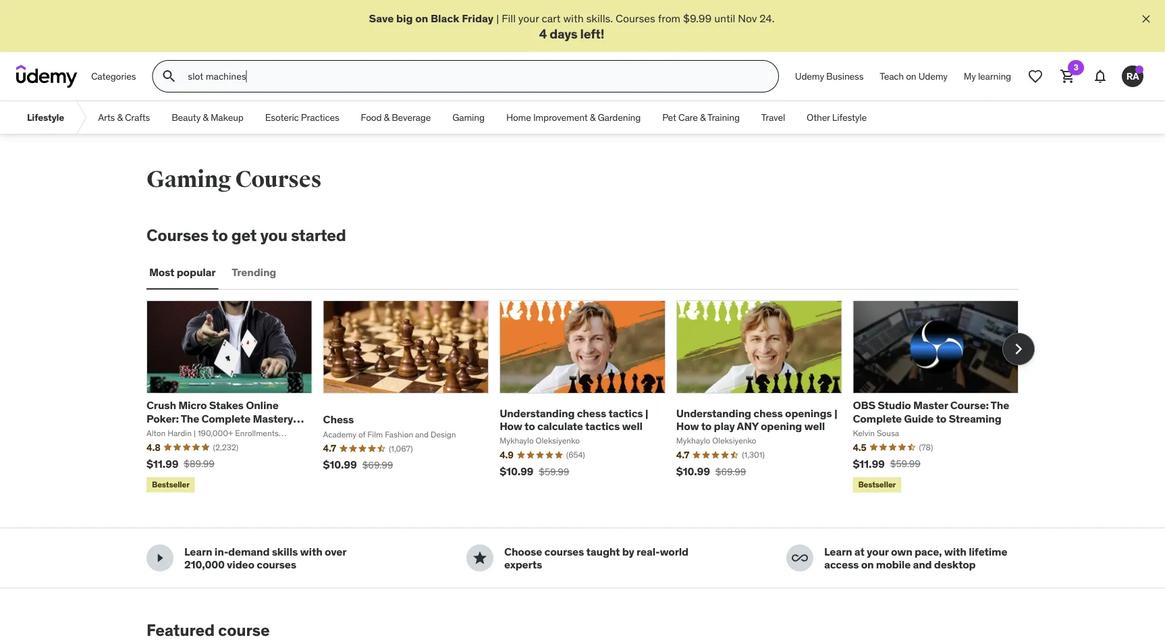 Task type: describe. For each thing, give the bounding box(es) containing it.
opening
[[761, 419, 802, 433]]

to inside understanding chess openings | how to play any opening well
[[701, 419, 712, 433]]

most popular
[[149, 265, 216, 279]]

obs studio master course: the complete guide to streaming
[[853, 398, 1009, 425]]

understanding chess tactics | how to calculate tactics well
[[500, 406, 648, 433]]

in-
[[215, 544, 228, 558]]

experts
[[504, 557, 542, 571]]

teach on udemy link
[[872, 60, 956, 93]]

crush
[[146, 398, 176, 412]]

other lifestyle link
[[796, 101, 878, 134]]

arts
[[98, 111, 115, 123]]

on inside learn at your own pace, with lifetime access on mobile and desktop
[[861, 557, 874, 571]]

trending
[[232, 265, 276, 279]]

& for arts
[[117, 111, 123, 123]]

featured
[[146, 620, 215, 640]]

to left get
[[212, 225, 228, 245]]

3
[[1074, 62, 1079, 73]]

gardening
[[598, 111, 641, 123]]

how for understanding chess openings | how to play any opening well
[[676, 419, 699, 433]]

cart
[[542, 11, 561, 25]]

stakes
[[209, 398, 244, 412]]

complete inside crush micro stakes online poker: the complete mastery guide
[[201, 411, 251, 425]]

business
[[826, 70, 864, 82]]

makeup
[[211, 111, 243, 123]]

fill
[[502, 11, 516, 25]]

online
[[246, 398, 279, 412]]

gaming courses
[[146, 166, 322, 194]]

big
[[396, 11, 413, 25]]

carousel element
[[146, 300, 1035, 495]]

210,000
[[184, 557, 225, 571]]

obs
[[853, 398, 876, 412]]

save
[[369, 11, 394, 25]]

udemy business link
[[787, 60, 872, 93]]

understanding chess openings | how to play any opening well link
[[676, 406, 838, 433]]

24.
[[760, 11, 775, 25]]

with inside "learn in-demand skills with over 210,000 video courses"
[[300, 544, 322, 558]]

my learning link
[[956, 60, 1019, 93]]

practices
[[301, 111, 339, 123]]

understanding chess tactics | how to calculate tactics well link
[[500, 406, 648, 433]]

guide inside crush micro stakes online poker: the complete mastery guide
[[146, 424, 176, 438]]

gaming link
[[442, 101, 495, 134]]

skills
[[272, 544, 298, 558]]

Search for anything text field
[[185, 65, 762, 88]]

beauty & makeup link
[[161, 101, 254, 134]]

pet care & training link
[[652, 101, 751, 134]]

studio
[[878, 398, 911, 412]]

gaming for gaming
[[452, 111, 485, 123]]

udemy inside "link"
[[795, 70, 824, 82]]

most
[[149, 265, 174, 279]]

chess for any
[[754, 406, 783, 420]]

pet care & training
[[662, 111, 740, 123]]

learn at your own pace, with lifetime access on mobile and desktop
[[824, 544, 1008, 571]]

teach on udemy
[[880, 70, 948, 82]]

chess link
[[323, 412, 354, 426]]

medium image for learn at your own pace, with lifetime access on mobile and desktop
[[792, 550, 808, 566]]

1 vertical spatial courses
[[235, 166, 322, 194]]

by
[[622, 544, 634, 558]]

improvement
[[533, 111, 588, 123]]

submit search image
[[161, 68, 177, 85]]

taught
[[586, 544, 620, 558]]

other
[[807, 111, 830, 123]]

to inside understanding chess tactics | how to calculate tactics well
[[525, 419, 535, 433]]

access
[[824, 557, 859, 571]]

travel
[[761, 111, 785, 123]]

skills.
[[586, 11, 613, 25]]

at
[[855, 544, 865, 558]]

training
[[708, 111, 740, 123]]

lifestyle link
[[16, 101, 75, 134]]

lifetime
[[969, 544, 1008, 558]]

most popular button
[[146, 256, 218, 288]]

demand
[[228, 544, 270, 558]]

udemy business
[[795, 70, 864, 82]]

complete inside obs studio master course: the complete guide to streaming
[[853, 411, 902, 425]]

next image
[[1008, 338, 1030, 360]]

categories button
[[83, 60, 144, 93]]

real-
[[637, 544, 660, 558]]

crafts
[[125, 111, 150, 123]]

your inside the save big on black friday | fill your cart with skills. courses from $9.99 until nov 24. 4 days left!
[[518, 11, 539, 25]]

any
[[737, 419, 759, 433]]

home
[[506, 111, 531, 123]]

choose courses taught by real-world experts
[[504, 544, 689, 571]]

understanding for play
[[676, 406, 751, 420]]

& for beauty
[[203, 111, 208, 123]]

mastery
[[253, 411, 293, 425]]

days
[[550, 25, 578, 41]]

learning
[[978, 70, 1011, 82]]

2 lifestyle from the left
[[832, 111, 867, 123]]

4 & from the left
[[590, 111, 596, 123]]

travel link
[[751, 101, 796, 134]]

beauty
[[172, 111, 201, 123]]



Task type: locate. For each thing, give the bounding box(es) containing it.
calculate
[[537, 419, 583, 433]]

& right beauty
[[203, 111, 208, 123]]

on inside the save big on black friday | fill your cart with skills. courses from $9.99 until nov 24. 4 days left!
[[415, 11, 428, 25]]

chess
[[577, 406, 606, 420], [754, 406, 783, 420]]

1 horizontal spatial |
[[645, 406, 648, 420]]

medium image left access
[[792, 550, 808, 566]]

learn for learn at your own pace, with lifetime access on mobile and desktop
[[824, 544, 852, 558]]

to inside obs studio master course: the complete guide to streaming
[[936, 411, 947, 425]]

5 & from the left
[[700, 111, 706, 123]]

play
[[714, 419, 735, 433]]

| inside understanding chess openings | how to play any opening well
[[834, 406, 838, 420]]

how for understanding chess tactics | how to calculate tactics well
[[500, 419, 522, 433]]

0 horizontal spatial courses
[[146, 225, 209, 245]]

gaming down search for anything text field
[[452, 111, 485, 123]]

1 udemy from the left
[[795, 70, 824, 82]]

& right care
[[700, 111, 706, 123]]

| inside the save big on black friday | fill your cart with skills. courses from $9.99 until nov 24. 4 days left!
[[496, 11, 499, 25]]

2 & from the left
[[203, 111, 208, 123]]

get
[[231, 225, 257, 245]]

categories
[[91, 70, 136, 82]]

the
[[991, 398, 1009, 412], [181, 411, 199, 425]]

1 horizontal spatial gaming
[[452, 111, 485, 123]]

how inside understanding chess tactics | how to calculate tactics well
[[500, 419, 522, 433]]

learn inside "learn in-demand skills with over 210,000 video courses"
[[184, 544, 212, 558]]

how left play
[[676, 419, 699, 433]]

2 complete from the left
[[853, 411, 902, 425]]

1 horizontal spatial learn
[[824, 544, 852, 558]]

my learning
[[964, 70, 1011, 82]]

| for understanding chess openings | how to play any opening well
[[834, 406, 838, 420]]

understanding inside understanding chess tactics | how to calculate tactics well
[[500, 406, 575, 420]]

to left course:
[[936, 411, 947, 425]]

courses right video
[[257, 557, 296, 571]]

2 understanding from the left
[[676, 406, 751, 420]]

& right food
[[384, 111, 390, 123]]

guide inside obs studio master course: the complete guide to streaming
[[904, 411, 934, 425]]

1 complete from the left
[[201, 411, 251, 425]]

on left mobile
[[861, 557, 874, 571]]

0 horizontal spatial udemy
[[795, 70, 824, 82]]

1 horizontal spatial complete
[[853, 411, 902, 425]]

notifications image
[[1092, 68, 1109, 85]]

1 vertical spatial gaming
[[146, 166, 231, 194]]

teach
[[880, 70, 904, 82]]

1 horizontal spatial guide
[[904, 411, 934, 425]]

understanding inside understanding chess openings | how to play any opening well
[[676, 406, 751, 420]]

crush micro stakes online poker: the complete mastery guide link
[[146, 398, 304, 438]]

you have alerts image
[[1136, 66, 1144, 74]]

0 vertical spatial gaming
[[452, 111, 485, 123]]

medium image left experts
[[472, 550, 488, 566]]

0 horizontal spatial with
[[300, 544, 322, 558]]

1 vertical spatial on
[[906, 70, 916, 82]]

| inside understanding chess tactics | how to calculate tactics well
[[645, 406, 648, 420]]

1 well from the left
[[622, 419, 643, 433]]

learn in-demand skills with over 210,000 video courses
[[184, 544, 346, 571]]

on right teach
[[906, 70, 916, 82]]

guide left course:
[[904, 411, 934, 425]]

udemy left business
[[795, 70, 824, 82]]

friday
[[462, 11, 494, 25]]

how inside understanding chess openings | how to play any opening well
[[676, 419, 699, 433]]

& for food
[[384, 111, 390, 123]]

chess inside understanding chess openings | how to play any opening well
[[754, 406, 783, 420]]

1 chess from the left
[[577, 406, 606, 420]]

2 udemy from the left
[[919, 70, 948, 82]]

home improvement & gardening
[[506, 111, 641, 123]]

the right poker:
[[181, 411, 199, 425]]

0 horizontal spatial the
[[181, 411, 199, 425]]

courses
[[616, 11, 655, 25], [235, 166, 322, 194], [146, 225, 209, 245]]

udemy image
[[16, 65, 78, 88]]

with left over
[[300, 544, 322, 558]]

care
[[679, 111, 698, 123]]

3 & from the left
[[384, 111, 390, 123]]

1 lifestyle from the left
[[27, 111, 64, 123]]

to left calculate
[[525, 419, 535, 433]]

2 medium image from the left
[[472, 550, 488, 566]]

udemy left my
[[919, 70, 948, 82]]

courses up you
[[235, 166, 322, 194]]

&
[[117, 111, 123, 123], [203, 111, 208, 123], [384, 111, 390, 123], [590, 111, 596, 123], [700, 111, 706, 123]]

gaming inside "link"
[[452, 111, 485, 123]]

wishlist image
[[1028, 68, 1044, 85]]

& right arts
[[117, 111, 123, 123]]

2 horizontal spatial with
[[944, 544, 967, 558]]

the right course:
[[991, 398, 1009, 412]]

popular
[[177, 265, 216, 279]]

my
[[964, 70, 976, 82]]

0 horizontal spatial courses
[[257, 557, 296, 571]]

on inside teach on udemy link
[[906, 70, 916, 82]]

with up "days"
[[563, 11, 584, 25]]

2 well from the left
[[804, 419, 825, 433]]

0 horizontal spatial guide
[[146, 424, 176, 438]]

medium image for learn in-demand skills with over 210,000 video courses
[[152, 550, 168, 566]]

1 horizontal spatial your
[[867, 544, 889, 558]]

the inside obs studio master course: the complete guide to streaming
[[991, 398, 1009, 412]]

1 horizontal spatial the
[[991, 398, 1009, 412]]

well inside understanding chess openings | how to play any opening well
[[804, 419, 825, 433]]

courses to get you started
[[146, 225, 346, 245]]

choose
[[504, 544, 542, 558]]

courses
[[544, 544, 584, 558], [257, 557, 296, 571]]

courses left the from
[[616, 11, 655, 25]]

courses inside the save big on black friday | fill your cart with skills. courses from $9.99 until nov 24. 4 days left!
[[616, 11, 655, 25]]

courses inside "learn in-demand skills with over 210,000 video courses"
[[257, 557, 296, 571]]

food & beverage
[[361, 111, 431, 123]]

mobile
[[876, 557, 911, 571]]

udemy
[[795, 70, 824, 82], [919, 70, 948, 82]]

your right at
[[867, 544, 889, 558]]

0 horizontal spatial chess
[[577, 406, 606, 420]]

1 horizontal spatial lifestyle
[[832, 111, 867, 123]]

|
[[496, 11, 499, 25], [645, 406, 648, 420], [834, 406, 838, 420]]

your right fill
[[518, 11, 539, 25]]

0 vertical spatial on
[[415, 11, 428, 25]]

with inside learn at your own pace, with lifetime access on mobile and desktop
[[944, 544, 967, 558]]

on
[[415, 11, 428, 25], [906, 70, 916, 82], [861, 557, 874, 571]]

2 vertical spatial courses
[[146, 225, 209, 245]]

esoteric practices
[[265, 111, 339, 123]]

streaming
[[949, 411, 1002, 425]]

courses left "taught"
[[544, 544, 584, 558]]

learn left at
[[824, 544, 852, 558]]

openings
[[785, 406, 832, 420]]

1 & from the left
[[117, 111, 123, 123]]

2 how from the left
[[676, 419, 699, 433]]

0 horizontal spatial how
[[500, 419, 522, 433]]

save big on black friday | fill your cart with skills. courses from $9.99 until nov 24. 4 days left!
[[369, 11, 775, 41]]

0 horizontal spatial well
[[622, 419, 643, 433]]

& left "gardening"
[[590, 111, 596, 123]]

other lifestyle
[[807, 111, 867, 123]]

| for understanding chess tactics | how to calculate tactics well
[[645, 406, 648, 420]]

from
[[658, 11, 681, 25]]

2 chess from the left
[[754, 406, 783, 420]]

with inside the save big on black friday | fill your cart with skills. courses from $9.99 until nov 24. 4 days left!
[[563, 11, 584, 25]]

gaming for gaming courses
[[146, 166, 231, 194]]

the inside crush micro stakes online poker: the complete mastery guide
[[181, 411, 199, 425]]

gaming
[[452, 111, 485, 123], [146, 166, 231, 194]]

2 horizontal spatial on
[[906, 70, 916, 82]]

4
[[539, 25, 547, 41]]

shopping cart with 3 items image
[[1060, 68, 1076, 85]]

0 horizontal spatial gaming
[[146, 166, 231, 194]]

esoteric
[[265, 111, 299, 123]]

0 vertical spatial courses
[[616, 11, 655, 25]]

guide
[[904, 411, 934, 425], [146, 424, 176, 438]]

1 horizontal spatial chess
[[754, 406, 783, 420]]

learn for learn in-demand skills with over 210,000 video courses
[[184, 544, 212, 558]]

to left play
[[701, 419, 712, 433]]

lifestyle right other
[[832, 111, 867, 123]]

0 vertical spatial your
[[518, 11, 539, 25]]

beverage
[[392, 111, 431, 123]]

over
[[325, 544, 346, 558]]

0 horizontal spatial on
[[415, 11, 428, 25]]

1 vertical spatial your
[[867, 544, 889, 558]]

poker:
[[146, 411, 179, 425]]

0 horizontal spatial |
[[496, 11, 499, 25]]

1 horizontal spatial udemy
[[919, 70, 948, 82]]

arrow pointing to subcategory menu links image
[[75, 101, 87, 134]]

1 learn from the left
[[184, 544, 212, 558]]

gaming down beauty
[[146, 166, 231, 194]]

own
[[891, 544, 912, 558]]

guide down "crush"
[[146, 424, 176, 438]]

1 how from the left
[[500, 419, 522, 433]]

well
[[622, 419, 643, 433], [804, 419, 825, 433]]

chess
[[323, 412, 354, 426]]

featured course
[[146, 620, 270, 640]]

2 horizontal spatial medium image
[[792, 550, 808, 566]]

0 horizontal spatial your
[[518, 11, 539, 25]]

3 medium image from the left
[[792, 550, 808, 566]]

1 horizontal spatial with
[[563, 11, 584, 25]]

micro
[[178, 398, 207, 412]]

0 horizontal spatial lifestyle
[[27, 111, 64, 123]]

with
[[563, 11, 584, 25], [300, 544, 322, 558], [944, 544, 967, 558]]

world
[[660, 544, 689, 558]]

how left calculate
[[500, 419, 522, 433]]

chess for tactics
[[577, 406, 606, 420]]

on right "big" at the top left of page
[[415, 11, 428, 25]]

food
[[361, 111, 382, 123]]

2 horizontal spatial |
[[834, 406, 838, 420]]

home improvement & gardening link
[[495, 101, 652, 134]]

understanding for calculate
[[500, 406, 575, 420]]

close image
[[1140, 12, 1153, 26]]

0 horizontal spatial medium image
[[152, 550, 168, 566]]

1 horizontal spatial courses
[[235, 166, 322, 194]]

3 link
[[1052, 60, 1084, 93]]

learn left in-
[[184, 544, 212, 558]]

complete
[[201, 411, 251, 425], [853, 411, 902, 425]]

courses up most popular
[[146, 225, 209, 245]]

$9.99
[[683, 11, 712, 25]]

well inside understanding chess tactics | how to calculate tactics well
[[622, 419, 643, 433]]

obs studio master course: the complete guide to streaming link
[[853, 398, 1009, 425]]

food & beverage link
[[350, 101, 442, 134]]

desktop
[[934, 557, 976, 571]]

how
[[500, 419, 522, 433], [676, 419, 699, 433]]

1 horizontal spatial well
[[804, 419, 825, 433]]

crush micro stakes online poker: the complete mastery guide
[[146, 398, 293, 438]]

trending button
[[229, 256, 279, 288]]

chess inside understanding chess tactics | how to calculate tactics well
[[577, 406, 606, 420]]

course:
[[950, 398, 989, 412]]

2 learn from the left
[[824, 544, 852, 558]]

1 horizontal spatial how
[[676, 419, 699, 433]]

ra link
[[1117, 60, 1149, 93]]

medium image left the 210,000
[[152, 550, 168, 566]]

until
[[714, 11, 735, 25]]

0 horizontal spatial learn
[[184, 544, 212, 558]]

2 horizontal spatial courses
[[616, 11, 655, 25]]

1 horizontal spatial medium image
[[472, 550, 488, 566]]

course
[[218, 620, 270, 640]]

0 horizontal spatial complete
[[201, 411, 251, 425]]

medium image
[[152, 550, 168, 566], [472, 550, 488, 566], [792, 550, 808, 566]]

learn inside learn at your own pace, with lifetime access on mobile and desktop
[[824, 544, 852, 558]]

nov
[[738, 11, 757, 25]]

0 horizontal spatial understanding
[[500, 406, 575, 420]]

lifestyle left arrow pointing to subcategory menu links image
[[27, 111, 64, 123]]

1 horizontal spatial understanding
[[676, 406, 751, 420]]

with right pace,
[[944, 544, 967, 558]]

arts & crafts link
[[87, 101, 161, 134]]

1 horizontal spatial courses
[[544, 544, 584, 558]]

courses inside choose courses taught by real-world experts
[[544, 544, 584, 558]]

1 understanding from the left
[[500, 406, 575, 420]]

master
[[913, 398, 948, 412]]

1 medium image from the left
[[152, 550, 168, 566]]

medium image for choose courses taught by real-world experts
[[472, 550, 488, 566]]

2 vertical spatial on
[[861, 557, 874, 571]]

1 horizontal spatial on
[[861, 557, 874, 571]]

arts & crafts
[[98, 111, 150, 123]]

black
[[431, 11, 459, 25]]

your inside learn at your own pace, with lifetime access on mobile and desktop
[[867, 544, 889, 558]]

video
[[227, 557, 254, 571]]

started
[[291, 225, 346, 245]]



Task type: vqa. For each thing, say whether or not it's contained in the screenshot.
Makeup
yes



